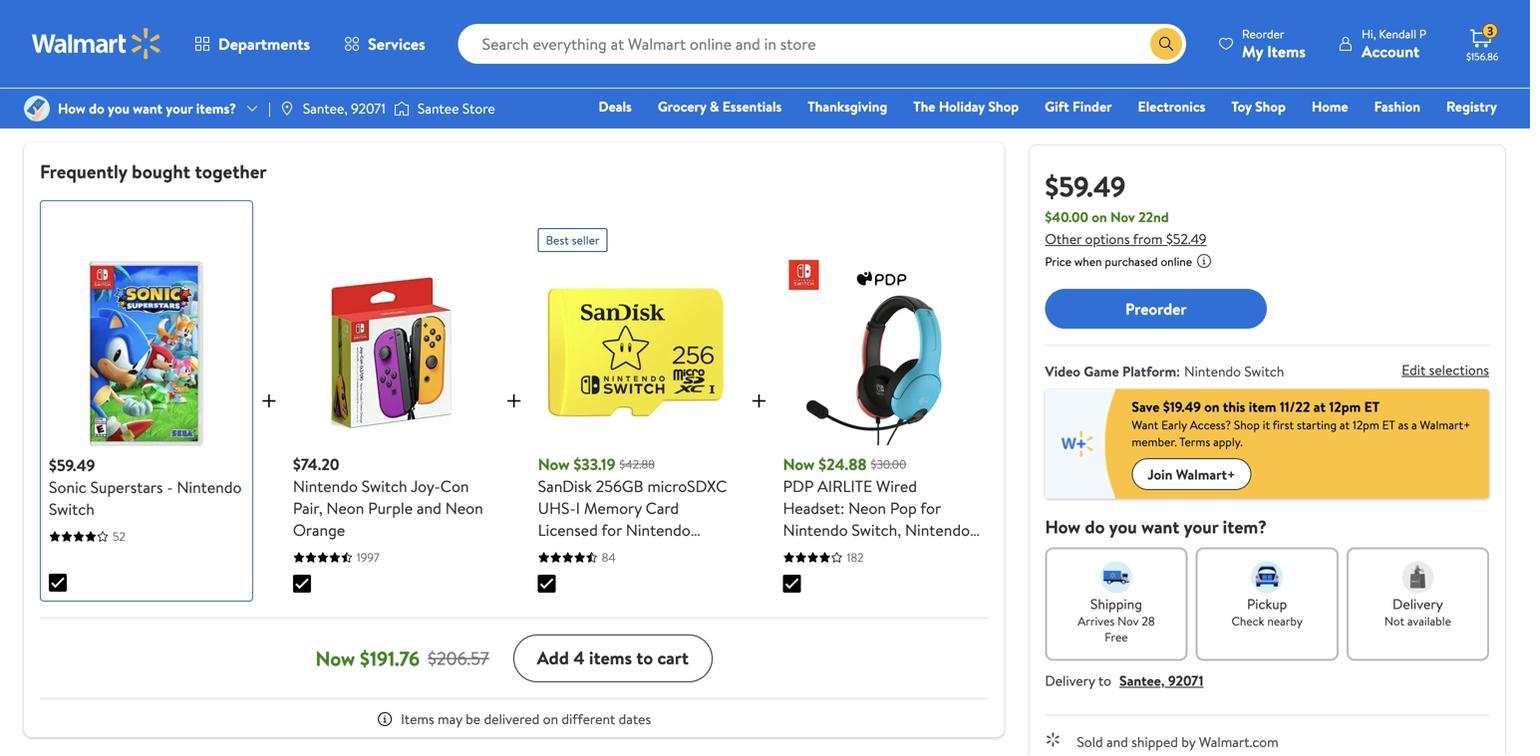 Task type: describe. For each thing, give the bounding box(es) containing it.
bought
[[132, 159, 190, 185]]

memory
[[584, 498, 642, 520]]

terms
[[1180, 434, 1211, 451]]

microsdxc
[[648, 476, 728, 498]]

game
[[1084, 362, 1120, 381]]

|
[[268, 99, 271, 118]]

nintendo inside now $33.19 $42.88 sandisk 256gb microsdxc uhs-i memory card licensed for nintendo switch super mario super star- 100mb/s read, 90mb/s write, class 10, u3 - sdsqxao-256g-awczn
[[626, 520, 691, 542]]

nov inside shipping arrives nov 28 free
[[1118, 613, 1139, 630]]

$59.49 $40.00 on nov 22nd other options from $52.49
[[1046, 167, 1207, 249]]

on for $59.49
[[1092, 207, 1108, 227]]

do for how do you want your items?
[[89, 99, 104, 118]]

state
[[112, 47, 149, 69]]

save $19.49 on this item 11/22 at 12pm et element
[[1132, 397, 1380, 417]]

1 horizontal spatial et
[[1383, 417, 1396, 434]]

2 vertical spatial walmart+
[[1177, 465, 1236, 484]]

$42.88
[[620, 456, 655, 473]]

write,
[[596, 585, 638, 607]]

neon inside 'now $24.88 $30.00 pdp airlite wired headset: neon pop for nintendo switch, nintendo switch - oled model'
[[849, 498, 887, 520]]

items
[[589, 646, 632, 671]]

on for save
[[1205, 397, 1220, 417]]

services button
[[327, 20, 442, 68]]

one debit link
[[1336, 124, 1422, 145]]

shipping arrives nov 28 free
[[1078, 595, 1155, 646]]

switch inside $74.20 nintendo switch joy-con pair, neon purple and neon orange
[[362, 476, 408, 498]]

the holiday shop
[[914, 97, 1019, 116]]

joy-
[[411, 476, 441, 498]]

a
[[1412, 417, 1418, 434]]

santee store
[[418, 99, 495, 118]]

delivered
[[484, 710, 540, 730]]

starting
[[1297, 417, 1337, 434]]

delivery for not
[[1393, 595, 1444, 614]]

the holiday shop link
[[905, 96, 1028, 117]]

price when purchased online
[[1046, 253, 1193, 270]]

sold
[[1077, 733, 1104, 752]]

grocery & essentials link
[[649, 96, 791, 117]]

toy
[[1232, 97, 1252, 116]]

items?
[[196, 99, 236, 118]]

84
[[602, 550, 616, 566]]

warnings image
[[965, 14, 989, 38]]

deals
[[599, 97, 632, 116]]

purple
[[368, 498, 413, 520]]

and inside $74.20 nintendo switch joy-con pair, neon purple and neon orange
[[417, 498, 442, 520]]

how for how do you want your item?
[[1046, 515, 1081, 540]]

intent image for pickup image
[[1252, 562, 1284, 594]]

i
[[576, 498, 580, 520]]

by
[[1182, 733, 1196, 752]]

1 horizontal spatial to
[[1099, 672, 1112, 691]]

to inside button
[[637, 646, 653, 671]]

hi, kendall p account
[[1362, 25, 1427, 62]]

access?
[[1191, 417, 1232, 434]]

platform
[[1123, 362, 1177, 381]]

12pm left 'as' at right
[[1353, 417, 1380, 434]]

item?
[[1223, 515, 1268, 540]]

edit selections button
[[1402, 360, 1490, 380]]

best
[[546, 232, 569, 249]]

how for how do you want your items?
[[58, 99, 86, 118]]

1 vertical spatial 92071
[[1169, 672, 1204, 691]]

video
[[1046, 362, 1081, 381]]

$59.49 for $40.00
[[1046, 167, 1126, 206]]

shipped
[[1132, 733, 1179, 752]]

1 horizontal spatial santee,
[[1120, 672, 1165, 691]]

$24.88
[[819, 454, 867, 476]]

3
[[1488, 23, 1494, 40]]

thanksgiving link
[[799, 96, 897, 117]]

airlite
[[818, 476, 873, 498]]

$19.49
[[1164, 397, 1202, 417]]

sonic
[[49, 477, 87, 499]]

preorder
[[1126, 298, 1187, 320]]

headset:
[[783, 498, 845, 520]]

card
[[646, 498, 679, 520]]

plus image
[[502, 389, 526, 413]]

- inside $59.49 sonic superstars - nintendo switch
[[167, 477, 173, 499]]

shop inside the save $19.49 on this item 11/22 at 12pm et want early access? shop it first starting at 12pm et as a walmart+ member. terms apply.
[[1235, 417, 1261, 434]]

28
[[1142, 613, 1155, 630]]

search icon image
[[1159, 36, 1175, 52]]

your for item?
[[1184, 515, 1219, 540]]

add
[[537, 646, 569, 671]]

$52.49
[[1167, 229, 1207, 249]]

52
[[113, 529, 126, 546]]

u3
[[703, 585, 723, 607]]

0 horizontal spatial items
[[401, 710, 435, 730]]

other options from $52.49 button
[[1046, 229, 1207, 249]]

preorder button
[[1046, 289, 1268, 329]]

walmart.com
[[1200, 733, 1279, 752]]

pdp airlite wired headset: neon pop for nintendo switch, nintendo switch - oled model image
[[789, 260, 975, 446]]

text
[[282, 47, 312, 69]]

not
[[1385, 613, 1405, 630]]

save $19.49 on this item 11/22 at 12pm et want early access? shop it first starting at 12pm et as a walmart+ member. terms apply.
[[1132, 397, 1471, 451]]

item
[[1249, 397, 1277, 417]]

0 vertical spatial 92071
[[351, 99, 386, 118]]

nintendo down pdp
[[783, 520, 848, 542]]

when
[[1075, 253, 1103, 270]]

home
[[1312, 97, 1349, 116]]

as
[[1399, 417, 1409, 434]]

read,
[[639, 563, 678, 585]]

your for items?
[[166, 99, 193, 118]]

22nd
[[1139, 207, 1170, 227]]

sdsqxao-
[[538, 607, 618, 629]]

for inside 'now $24.88 $30.00 pdp airlite wired headset: neon pop for nintendo switch, nintendo switch - oled model'
[[921, 498, 941, 520]]

uhs-
[[538, 498, 576, 520]]

$74.20
[[293, 454, 340, 476]]

:
[[1177, 362, 1181, 381]]

$206.57
[[428, 647, 489, 672]]

$30.00
[[871, 456, 907, 473]]

registry
[[1447, 97, 1498, 116]]

$33.19
[[574, 454, 616, 476]]

best seller
[[546, 232, 600, 249]]

intent image for delivery image
[[1403, 562, 1435, 594]]

store
[[463, 99, 495, 118]]

1 horizontal spatial at
[[1340, 417, 1350, 434]]



Task type: vqa. For each thing, say whether or not it's contained in the screenshot.
El
no



Task type: locate. For each thing, give the bounding box(es) containing it.
to
[[637, 646, 653, 671], [1099, 672, 1112, 691]]

walmart plus image
[[1046, 389, 1116, 499]]

items inside reorder my items
[[1268, 40, 1306, 62]]

0 horizontal spatial 92071
[[351, 99, 386, 118]]

1 horizontal spatial 92071
[[1169, 672, 1204, 691]]

2 horizontal spatial -
[[833, 542, 839, 563]]

home link
[[1303, 96, 1358, 117]]

Search search field
[[458, 24, 1187, 64]]

walmart+ down 'terms' at the bottom
[[1177, 465, 1236, 484]]

delivery inside delivery not available
[[1393, 595, 1444, 614]]

0 vertical spatial $59.49
[[1046, 167, 1126, 206]]

1 vertical spatial $59.49
[[49, 455, 95, 477]]

1 neon from the left
[[327, 498, 364, 520]]

delivery for to
[[1046, 672, 1096, 691]]

check
[[1232, 613, 1265, 630]]

 image right |
[[279, 101, 295, 117]]

1 horizontal spatial  image
[[394, 99, 410, 119]]

0 horizontal spatial -
[[167, 477, 173, 499]]

182
[[847, 550, 864, 566]]

0 vertical spatial nov
[[1111, 207, 1136, 227]]

sandisk 256gb microsdxc uhs-i memory card licensed for nintendo switch super mario super star- 100mb/s read, 90mb/s write, class 10, u3 - sdsqxao-256g-awczn image
[[544, 260, 730, 446]]

you for how do you want your item?
[[1110, 515, 1138, 540]]

0 horizontal spatial at
[[1314, 397, 1326, 417]]

first
[[1273, 417, 1295, 434]]

santee,
[[303, 99, 348, 118], [1120, 672, 1165, 691]]

you up intent image for shipping
[[1110, 515, 1138, 540]]

11/22
[[1280, 397, 1311, 417]]

2 horizontal spatial neon
[[849, 498, 887, 520]]

1 vertical spatial santee,
[[1120, 672, 1165, 691]]

1 vertical spatial items
[[401, 710, 435, 730]]

now inside now $33.19 $42.88 sandisk 256gb microsdxc uhs-i memory card licensed for nintendo switch super mario super star- 100mb/s read, 90mb/s write, class 10, u3 - sdsqxao-256g-awczn
[[538, 454, 570, 476]]

sold and shipped by walmart.com
[[1077, 733, 1279, 752]]

awczn
[[662, 607, 719, 629]]

to left cart on the left bottom
[[637, 646, 653, 671]]

deals link
[[590, 96, 641, 117]]

0 horizontal spatial you
[[108, 99, 130, 118]]

items left may
[[401, 710, 435, 730]]

1 vertical spatial walmart+
[[1421, 417, 1471, 434]]

cart
[[658, 646, 689, 671]]

nov
[[1111, 207, 1136, 227], [1118, 613, 1139, 630]]

1 horizontal spatial items
[[1268, 40, 1306, 62]]

to down 'free' in the right of the page
[[1099, 672, 1112, 691]]

model
[[889, 542, 932, 563]]

0 horizontal spatial for
[[602, 520, 622, 542]]

2 super from the left
[[675, 542, 715, 563]]

 image for santee store
[[394, 99, 410, 119]]

1 vertical spatial your
[[1184, 515, 1219, 540]]

1 vertical spatial -
[[833, 542, 839, 563]]

reorder
[[1243, 25, 1285, 42]]

on inside the save $19.49 on this item 11/22 at 12pm et want early access? shop it first starting at 12pm et as a walmart+ member. terms apply.
[[1205, 397, 1220, 417]]

1 horizontal spatial on
[[1092, 207, 1108, 227]]

items right my
[[1268, 40, 1306, 62]]

0 horizontal spatial super
[[588, 542, 627, 563]]

nintendo up 'orange' at the bottom of the page
[[293, 476, 358, 498]]

on left different
[[543, 710, 559, 730]]

now inside 'now $24.88 $30.00 pdp airlite wired headset: neon pop for nintendo switch, nintendo switch - oled model'
[[783, 454, 815, 476]]

shipping
[[1091, 595, 1143, 614]]

you down state
[[108, 99, 130, 118]]

 image left the santee
[[394, 99, 410, 119]]

2 vertical spatial on
[[543, 710, 559, 730]]

essentials
[[723, 97, 782, 116]]

on left this
[[1205, 397, 1220, 417]]

pair,
[[293, 498, 323, 520]]

do down california
[[89, 99, 104, 118]]

2 vertical spatial -
[[727, 585, 733, 607]]

nintendo down wired
[[906, 520, 970, 542]]

this
[[1224, 397, 1246, 417]]

how down none at the top of page
[[58, 99, 86, 118]]

for up "84"
[[602, 520, 622, 542]]

frequently bought together
[[40, 159, 267, 185]]

pop
[[890, 498, 917, 520]]

how down walmart plus image
[[1046, 515, 1081, 540]]

$59.49 inside $59.49 $40.00 on nov 22nd other options from $52.49
[[1046, 167, 1126, 206]]

reorder my items
[[1243, 25, 1306, 62]]

0 horizontal spatial et
[[1365, 397, 1380, 417]]

pdp
[[783, 476, 814, 498]]

nov inside $59.49 $40.00 on nov 22nd other options from $52.49
[[1111, 207, 1136, 227]]

toy shop
[[1232, 97, 1286, 116]]

0 vertical spatial -
[[167, 477, 173, 499]]

- right u3
[[727, 585, 733, 607]]

super left 'mario'
[[588, 542, 627, 563]]

nearby
[[1268, 613, 1303, 630]]

kendall
[[1380, 25, 1417, 42]]

for right pop
[[921, 498, 941, 520]]

how do you want your items?
[[58, 99, 236, 118]]

1 horizontal spatial for
[[921, 498, 941, 520]]

fashion
[[1375, 97, 1421, 116]]

neon right the joy-
[[446, 498, 483, 520]]

0 vertical spatial walmart+
[[1438, 125, 1498, 144]]

shop right toy
[[1256, 97, 1286, 116]]

walmart+ inside the save $19.49 on this item 11/22 at 12pm et want early access? shop it first starting at 12pm et as a walmart+ member. terms apply.
[[1421, 417, 1471, 434]]

wired
[[877, 476, 918, 498]]

california
[[40, 47, 108, 69]]

2 horizontal spatial now
[[783, 454, 815, 476]]

want down california state chemical warning text none
[[133, 99, 163, 118]]

toy shop link
[[1223, 96, 1295, 117]]

0 horizontal spatial delivery
[[1046, 672, 1096, 691]]

intent image for shipping image
[[1101, 562, 1133, 594]]

legal information image
[[1197, 253, 1213, 269]]

$59.49 inside $59.49 sonic superstars - nintendo switch
[[49, 455, 95, 477]]

-
[[167, 477, 173, 499], [833, 542, 839, 563], [727, 585, 733, 607]]

your left the "items?"
[[166, 99, 193, 118]]

switch,
[[852, 520, 902, 542]]

0 horizontal spatial santee,
[[303, 99, 348, 118]]

edit selections
[[1402, 360, 1490, 380]]

pickup
[[1248, 595, 1288, 614]]

dates
[[619, 710, 651, 730]]

want for item?
[[1142, 515, 1180, 540]]

92071 down services popup button
[[351, 99, 386, 118]]

2 neon from the left
[[446, 498, 483, 520]]

1 horizontal spatial delivery
[[1393, 595, 1444, 614]]

$156.86
[[1467, 50, 1499, 63]]

options
[[1086, 229, 1130, 249]]

save
[[1132, 397, 1160, 417]]

you for how do you want your items?
[[108, 99, 130, 118]]

now left the $24.88 in the right bottom of the page
[[783, 454, 815, 476]]

switch inside $59.49 sonic superstars - nintendo switch
[[49, 499, 95, 521]]

1 horizontal spatial you
[[1110, 515, 1138, 540]]

$74.20 nintendo switch joy-con pair, neon purple and neon orange
[[293, 454, 483, 542]]

$191.76
[[360, 645, 420, 673]]

nintendo up 'read,'
[[626, 520, 691, 542]]

on inside $59.49 $40.00 on nov 22nd other options from $52.49
[[1092, 207, 1108, 227]]

1 vertical spatial want
[[1142, 515, 1180, 540]]

available
[[1408, 613, 1452, 630]]

0 vertical spatial delivery
[[1393, 595, 1444, 614]]

256gb
[[596, 476, 644, 498]]

1 horizontal spatial plus image
[[747, 389, 771, 413]]

&
[[710, 97, 720, 116]]

sonic superstars - nintendo switch image
[[54, 261, 239, 447]]

account
[[1362, 40, 1420, 62]]

1 vertical spatial you
[[1110, 515, 1138, 540]]

delivery to santee, 92071
[[1046, 672, 1204, 691]]

walmart image
[[32, 28, 162, 60]]

sandisk
[[538, 476, 592, 498]]

256g-
[[618, 607, 662, 629]]

shop left it
[[1235, 417, 1261, 434]]

pickup check nearby
[[1232, 595, 1303, 630]]

0 horizontal spatial how
[[58, 99, 86, 118]]

0 horizontal spatial $59.49
[[49, 455, 95, 477]]

nintendo right superstars
[[177, 477, 242, 499]]

delivery down intent image for delivery on the right bottom
[[1393, 595, 1444, 614]]

0 horizontal spatial neon
[[327, 498, 364, 520]]

switch inside 'now $24.88 $30.00 pdp airlite wired headset: neon pop for nintendo switch, nintendo switch - oled model'
[[783, 542, 829, 563]]

neon left pop
[[849, 498, 887, 520]]

join walmart+ link
[[1132, 459, 1252, 491]]

selections
[[1430, 360, 1490, 380]]

1 vertical spatial and
[[1107, 733, 1129, 752]]

0 vertical spatial items
[[1268, 40, 1306, 62]]

delivery
[[1393, 595, 1444, 614], [1046, 672, 1096, 691]]

nintendo switch joy-con pair, neon purple and neon orange image
[[299, 260, 484, 446]]

california state chemical warning text none
[[40, 47, 312, 94]]

0 horizontal spatial your
[[166, 99, 193, 118]]

and right sold
[[1107, 733, 1129, 752]]

one
[[1345, 125, 1375, 144]]

walmart+ right a
[[1421, 417, 1471, 434]]

 image
[[24, 96, 50, 122]]

nov up other options from $52.49 button
[[1111, 207, 1136, 227]]

1 horizontal spatial super
[[675, 542, 715, 563]]

0 vertical spatial and
[[417, 498, 442, 520]]

grocery & essentials
[[658, 97, 782, 116]]

your left item?
[[1184, 515, 1219, 540]]

0 vertical spatial santee,
[[303, 99, 348, 118]]

fashion link
[[1366, 96, 1430, 117]]

the
[[914, 97, 936, 116]]

member.
[[1132, 434, 1178, 451]]

delivery up sold
[[1046, 672, 1096, 691]]

$59.49
[[1046, 167, 1126, 206], [49, 455, 95, 477]]

1 vertical spatial on
[[1205, 397, 1220, 417]]

12pm right 11/22
[[1330, 397, 1362, 417]]

0 horizontal spatial now
[[316, 645, 355, 673]]

santee, 92071
[[303, 99, 386, 118]]

at right 11/22
[[1314, 397, 1326, 417]]

nintendo inside $74.20 nintendo switch joy-con pair, neon purple and neon orange
[[293, 476, 358, 498]]

92071 up by
[[1169, 672, 1204, 691]]

now for $33.19
[[538, 454, 570, 476]]

0 vertical spatial on
[[1092, 207, 1108, 227]]

now $191.76 $206.57
[[316, 645, 489, 673]]

hi,
[[1362, 25, 1377, 42]]

holiday
[[939, 97, 985, 116]]

1 vertical spatial delivery
[[1046, 672, 1096, 691]]

 image
[[394, 99, 410, 119], [279, 101, 295, 117]]

3 neon from the left
[[849, 498, 887, 520]]

2 horizontal spatial on
[[1205, 397, 1220, 417]]

0 horizontal spatial plus image
[[257, 389, 281, 413]]

services
[[368, 33, 425, 55]]

walmart+ down registry
[[1438, 125, 1498, 144]]

santee, down 'free' in the right of the page
[[1120, 672, 1165, 691]]

from
[[1134, 229, 1163, 249]]

super right 'mario'
[[675, 542, 715, 563]]

0 horizontal spatial and
[[417, 498, 442, 520]]

for inside now $33.19 $42.88 sandisk 256gb microsdxc uhs-i memory card licensed for nintendo switch super mario super star- 100mb/s read, 90mb/s write, class 10, u3 - sdsqxao-256g-awczn
[[602, 520, 622, 542]]

do up intent image for shipping
[[1085, 515, 1105, 540]]

1 horizontal spatial how
[[1046, 515, 1081, 540]]

santee
[[418, 99, 459, 118]]

- inside 'now $24.88 $30.00 pdp airlite wired headset: neon pop for nintendo switch, nintendo switch - oled model'
[[833, 542, 839, 563]]

none
[[40, 74, 73, 94]]

0 horizontal spatial  image
[[279, 101, 295, 117]]

0 vertical spatial do
[[89, 99, 104, 118]]

- inside now $33.19 $42.88 sandisk 256gb microsdxc uhs-i memory card licensed for nintendo switch super mario super star- 100mb/s read, 90mb/s write, class 10, u3 - sdsqxao-256g-awczn
[[727, 585, 733, 607]]

0 horizontal spatial on
[[543, 710, 559, 730]]

plus image
[[257, 389, 281, 413], [747, 389, 771, 413]]

0 horizontal spatial do
[[89, 99, 104, 118]]

departments
[[218, 33, 310, 55]]

0 vertical spatial how
[[58, 99, 86, 118]]

0 vertical spatial want
[[133, 99, 163, 118]]

 image for santee, 92071
[[279, 101, 295, 117]]

finder
[[1073, 97, 1113, 116]]

seller
[[572, 232, 600, 249]]

now for $191.76
[[316, 645, 355, 673]]

0 vertical spatial you
[[108, 99, 130, 118]]

0 horizontal spatial to
[[637, 646, 653, 671]]

santee, 92071 button
[[1120, 672, 1204, 691]]

now for $24.88
[[783, 454, 815, 476]]

1 horizontal spatial now
[[538, 454, 570, 476]]

do
[[89, 99, 104, 118], [1085, 515, 1105, 540]]

and right purple
[[417, 498, 442, 520]]

None checkbox
[[783, 575, 801, 593]]

con
[[441, 476, 469, 498]]

0 vertical spatial your
[[166, 99, 193, 118]]

1 vertical spatial do
[[1085, 515, 1105, 540]]

1 horizontal spatial -
[[727, 585, 733, 607]]

at right starting
[[1340, 417, 1350, 434]]

1 vertical spatial nov
[[1118, 613, 1139, 630]]

apply.
[[1214, 434, 1243, 451]]

switch inside now $33.19 $42.88 sandisk 256gb microsdxc uhs-i memory card licensed for nintendo switch super mario super star- 100mb/s read, 90mb/s write, class 10, u3 - sdsqxao-256g-awczn
[[538, 542, 584, 563]]

on up options
[[1092, 207, 1108, 227]]

other
[[1046, 229, 1082, 249]]

electronics
[[1138, 97, 1206, 116]]

join
[[1148, 465, 1173, 484]]

1 horizontal spatial want
[[1142, 515, 1180, 540]]

join walmart+
[[1148, 465, 1236, 484]]

1 super from the left
[[588, 542, 627, 563]]

santee, right |
[[303, 99, 348, 118]]

walmart+
[[1438, 125, 1498, 144], [1421, 417, 1471, 434], [1177, 465, 1236, 484]]

None checkbox
[[49, 574, 67, 592], [293, 575, 311, 593], [538, 575, 556, 593], [49, 574, 67, 592], [293, 575, 311, 593], [538, 575, 556, 593]]

neon right pair,
[[327, 498, 364, 520]]

now left $33.19 in the bottom left of the page
[[538, 454, 570, 476]]

- right superstars
[[167, 477, 173, 499]]

shop right holiday on the top right of the page
[[989, 97, 1019, 116]]

1 horizontal spatial $59.49
[[1046, 167, 1126, 206]]

1 horizontal spatial your
[[1184, 515, 1219, 540]]

0 horizontal spatial want
[[133, 99, 163, 118]]

want down join
[[1142, 515, 1180, 540]]

2 plus image from the left
[[747, 389, 771, 413]]

nov left 28
[[1118, 613, 1139, 630]]

want for items?
[[133, 99, 163, 118]]

nintendo right :
[[1185, 362, 1242, 381]]

do for how do you want your item?
[[1085, 515, 1105, 540]]

1 plus image from the left
[[257, 389, 281, 413]]

nintendo inside $59.49 sonic superstars - nintendo switch
[[177, 477, 242, 499]]

1 horizontal spatial do
[[1085, 515, 1105, 540]]

1 horizontal spatial neon
[[446, 498, 483, 520]]

$59.49 for sonic
[[49, 455, 95, 477]]

- left 182
[[833, 542, 839, 563]]

thanksgiving
[[808, 97, 888, 116]]

Walmart Site-Wide search field
[[458, 24, 1187, 64]]

now left $191.76
[[316, 645, 355, 673]]

edit
[[1402, 360, 1426, 380]]

1 horizontal spatial and
[[1107, 733, 1129, 752]]

1 vertical spatial how
[[1046, 515, 1081, 540]]



